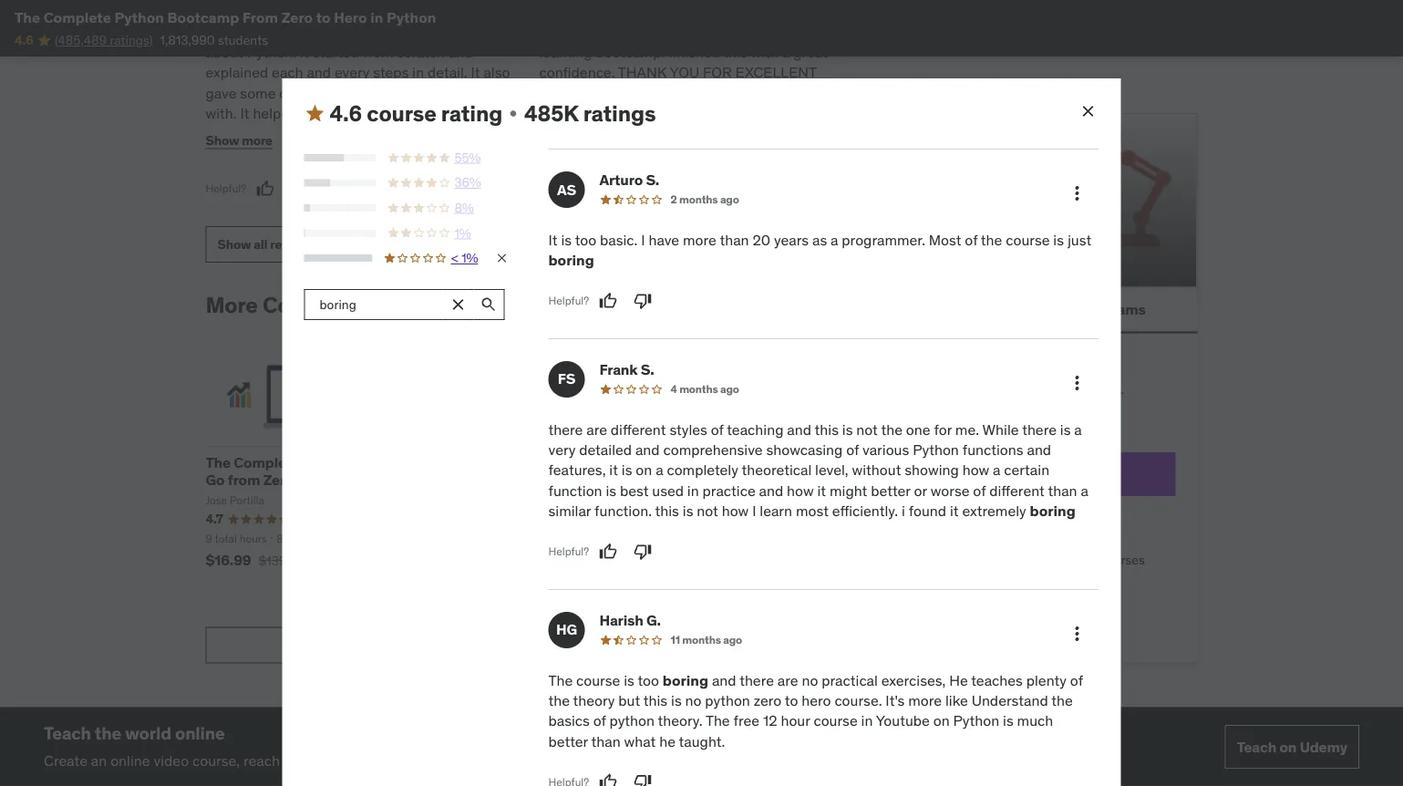 Task type: vqa. For each thing, say whether or not it's contained in the screenshot.
Has
no



Task type: describe. For each thing, give the bounding box(es) containing it.
1 horizontal spatial too
[[638, 671, 659, 689]]

is left just
[[1054, 230, 1064, 249]]

every
[[335, 63, 370, 82]]

is left "best"
[[606, 481, 617, 500]]

hours for 9 total hours
[[240, 532, 267, 546]]

ratings)
[[110, 32, 153, 48]]

is up theory.
[[671, 691, 682, 710]]

in inside 'there are different styles of teaching and this is not the one for me. while there is a very detailed and comprehensive showcasing of various python functions and features, it is on a completely theoretical level, without showing how a certain function is best used in practice and how it might better or worse of different than a similar function. this is not how i learn most efficiently. i found it extremely'
[[688, 481, 699, 500]]

more inside it is too basic. i have more than 20 years as a programmer. most of the course is just boring
[[683, 230, 717, 249]]

python inside the i am a medico, a doctor. this is my first python learning bootcamp. finished this with a great confidence. thank you for excellent teaching.
[[793, 23, 839, 41]]

jose portilla
[[641, 494, 700, 508]]

are inside 'there are different styles of teaching and this is not the one for me. while there is a very detailed and comprehensive showcasing of various python functions and features, it is on a completely theoretical level, without showing how a certain function is best used in practice and how it might better or worse of different than a similar function. this is not how i learn most efficiently. i found it extremely'
[[587, 420, 607, 438]]

0 vertical spatial different
[[611, 420, 666, 438]]

jose inside the complete sql bootcamp: go from zero to hero jose portilla
[[206, 494, 227, 508]]

similar
[[549, 501, 591, 520]]

this up showcasing on the right of page
[[815, 420, 839, 438]]

create
[[44, 752, 88, 771]]

show more
[[206, 132, 273, 149]]

to up scratch
[[399, 23, 412, 41]]

efficiently.
[[832, 501, 898, 520]]

2 horizontal spatial portilla
[[665, 494, 700, 508]]

you
[[670, 63, 700, 82]]

taught.
[[679, 732, 725, 751]]

python inside python for data science and machine learning bootcamp
[[423, 454, 472, 472]]

submit search image
[[480, 295, 498, 314]]

1 horizontal spatial jose
[[380, 291, 426, 319]]

1 horizontal spatial courses
[[1101, 552, 1145, 568]]

bootcamp: for hero
[[334, 454, 409, 472]]

more inside and there are no practical exercises, he teaches plenty of the theory but this is no python zero to hero course. it's more like understand the basics of python theory. the free 12 hour course in youtube on python is much better than what he taught.
[[909, 691, 942, 710]]

ago for frank s.
[[721, 382, 739, 396]]

485k
[[524, 100, 579, 127]]

the for the complete python bootcamp from zero to hero in python
[[15, 8, 40, 26]]

python inside openai python api bootcamp: learn to use ai, gpt, and more!
[[695, 454, 743, 472]]

helpful
[[351, 23, 396, 41]]

2 4.7 from the left
[[641, 511, 659, 528]]

reach
[[243, 752, 280, 771]]

the up an
[[95, 722, 121, 744]]

137092 reviews element
[[513, 512, 558, 527]]

as inside it is too basic. i have more than 20 years as a programmer. most of the course is just boring
[[813, 230, 827, 249]]

from inside the complete sql bootcamp: go from zero to hero jose portilla
[[228, 471, 260, 490]]

0 vertical spatial bootcamp
[[167, 8, 239, 26]]

or inside 'there are different styles of teaching and this is not the one for me. while there is a very detailed and comprehensive showcasing of various python functions and features, it is on a completely theoretical level, without showing how a certain function is best used in practice and how it might better or worse of different than a similar function. this is not how i learn most efficiently. i found it extremely'
[[914, 481, 927, 500]]

1 vertical spatial online
[[110, 752, 150, 771]]

portilla inside the complete sql bootcamp: go from zero to hero jose portilla
[[230, 494, 264, 508]]

it left also
[[471, 63, 480, 82]]

organization.
[[910, 421, 983, 437]]

i inside the i am a medico, a doctor. this is my first python learning bootcamp. finished this with a great confidence. thank you for excellent teaching.
[[539, 23, 543, 41]]

gain
[[342, 104, 369, 123]]

8% button
[[304, 199, 509, 217]]

it is too basic. i have more than 20 years as a programmer. most of the course is just boring
[[549, 230, 1092, 269]]

explained
[[206, 63, 268, 82]]

course inside it is too basic. i have more than 20 years as a programmer. most of the course is just boring
[[1006, 230, 1050, 249]]

0 vertical spatial zero
[[281, 8, 313, 26]]

to inside openai python api bootcamp: learn to use ai, gpt, and more!
[[759, 471, 774, 490]]

exercises,
[[882, 671, 946, 689]]

what
[[624, 732, 656, 751]]

show all reviews button
[[206, 226, 327, 263]]

free
[[734, 711, 760, 730]]

36%
[[455, 174, 481, 191]]

reasonable
[[412, 104, 484, 123]]

projects
[[394, 84, 447, 103]]

skill
[[297, 125, 323, 143]]

found
[[909, 501, 947, 520]]

0 vertical spatial not
[[857, 420, 878, 438]]

1 vertical spatial me
[[301, 104, 322, 123]]

understand
[[972, 691, 1048, 710]]

of up comprehensive
[[711, 420, 724, 438]]

from inside this course was really helpful to me in knowing about python. it started from scratch and explained each and every steps in detail. it also gave some of the interesting projects to work with. it helped me to gain some reasonable programming skill in python as a beginner.
[[363, 43, 394, 62]]

1 vertical spatial how
[[787, 481, 814, 500]]

total for 9 total hours $10.99
[[650, 532, 672, 546]]

to inside and there are no practical exercises, he teaches plenty of the theory but this is no python zero to hero course. it's more like understand the basics of python theory. the free 12 hour course in youtube on python is much better than what he taught.
[[785, 691, 798, 710]]

helpful? for mark review by arturo s. as helpful image
[[549, 294, 589, 308]]

1 horizontal spatial xsmall image
[[910, 584, 924, 601]]

helpful? for mark review by frank s. as helpful image
[[549, 544, 589, 558]]

try udemy business
[[975, 465, 1111, 484]]

4.6 for 4.6
[[15, 32, 33, 48]]

beginner.
[[421, 125, 481, 143]]

2 horizontal spatial on
[[1280, 738, 1297, 757]]

in up "projects"
[[412, 63, 424, 82]]

video
[[154, 752, 189, 771]]

25,000+ fresh & in-demand courses
[[939, 552, 1145, 568]]

learning inside python for data science and machine learning bootcamp
[[484, 471, 544, 490]]

9 for 9 total hours $10.99
[[641, 532, 648, 546]]

for inside subscribe to this course and 25,000+ top‑rated udemy courses for your organization.
[[1058, 403, 1074, 420]]

1 horizontal spatial portilla
[[430, 291, 504, 319]]

course down 'steps'
[[367, 100, 437, 127]]

very
[[549, 440, 576, 459]]

complete for python
[[43, 8, 111, 26]]

83
[[276, 532, 290, 546]]

openai python api bootcamp: learn to use ai, gpt, and more! link
[[641, 454, 836, 507]]

excellent
[[736, 63, 817, 82]]

course inside this course was really helpful to me in knowing about python. it started from scratch and explained each and every steps in detail. it also gave some of the interesting projects to work with. it helped me to gain some reasonable programming skill in python as a beginner.
[[236, 23, 280, 41]]

more inside button
[[242, 132, 273, 149]]

2 vertical spatial boring
[[663, 671, 709, 689]]

months for harish g.
[[683, 633, 721, 647]]

demand
[[1051, 552, 1097, 568]]

1 vertical spatial 25,000+
[[939, 552, 989, 568]]

plenty
[[1027, 671, 1067, 689]]

to right was
[[316, 8, 331, 26]]

medico,
[[582, 23, 633, 41]]

2068 reviews element
[[730, 512, 765, 527]]

of inside it is too basic. i have more than 20 years as a programmer. most of the course is just boring
[[965, 230, 978, 249]]

additional actions for review by harish g. image
[[1067, 623, 1088, 645]]

is inside the i am a medico, a doctor. this is my first python learning bootcamp. finished this with a great confidence. thank you for excellent teaching.
[[727, 23, 737, 41]]

is up level,
[[843, 420, 853, 438]]

helped
[[253, 104, 298, 123]]

and inside teach the world online create an online video course, reach students across the globe, and earn money
[[459, 752, 483, 771]]

than inside 'there are different styles of teaching and this is not the one for me. while there is a very detailed and comprehensive showcasing of various python functions and features, it is on a completely theoretical level, without showing how a certain function is best used in practice and how it might better or worse of different than a similar function. this is not how i learn most efficiently. i found it extremely'
[[1048, 481, 1078, 500]]

doctor.
[[648, 23, 693, 41]]

to inside the complete sql bootcamp: go from zero to hero jose portilla
[[297, 471, 311, 490]]

helpful? for mark review by aditya s. as helpful image
[[539, 127, 580, 141]]

the inside this course was really helpful to me in knowing about python. it started from scratch and explained each and every steps in detail. it also gave some of the interesting projects to work with. it helped me to gain some reasonable programming skill in python as a beginner.
[[295, 84, 317, 103]]

0 vertical spatial me
[[416, 23, 436, 41]]

0 horizontal spatial no
[[685, 691, 702, 710]]

thank
[[618, 63, 667, 82]]

arturo s.
[[600, 171, 660, 189]]

engagement
[[992, 584, 1065, 600]]

a down your
[[1075, 420, 1082, 438]]

complete for sql
[[234, 454, 300, 472]]

an
[[91, 752, 107, 771]]

in right 'skill'
[[326, 125, 338, 143]]

and up learn
[[759, 481, 784, 500]]

0 horizontal spatial it
[[610, 461, 618, 479]]

business
[[1049, 465, 1111, 484]]

bootcamp.
[[596, 43, 665, 62]]

than inside and there are no practical exercises, he teaches plenty of the theory but this is no python zero to hero course. it's more like understand the basics of python theory. the free 12 hour course in youtube on python is much better than what he taught.
[[591, 732, 621, 751]]

zero
[[754, 691, 782, 710]]

report abuse
[[485, 637, 564, 654]]

is up the business
[[1061, 420, 1071, 438]]

2 vertical spatial how
[[722, 501, 749, 520]]

preview this course
[[977, 254, 1109, 273]]

also
[[484, 63, 510, 82]]

on inside 'there are different styles of teaching and this is not the one for me. while there is a very detailed and comprehensive showcasing of various python functions and features, it is on a completely theoretical level, without showing how a certain function is best used in practice and how it might better or worse of different than a similar function. this is not how i learn most efficiently. i found it extremely'
[[636, 461, 652, 479]]

the for the course is too boring
[[549, 671, 573, 689]]

1 vertical spatial some
[[373, 104, 409, 123]]

and right sso
[[967, 617, 989, 633]]

mark review by sivasubramanian as unhelpful image
[[291, 180, 309, 198]]

each
[[272, 63, 303, 82]]

python for data science and machine learning bootcamp
[[423, 454, 617, 490]]

the course is too boring
[[549, 671, 709, 689]]

a up bootcamp.
[[637, 23, 644, 41]]

students inside teach the world online create an online video course, reach students across the globe, and earn money
[[283, 752, 341, 771]]

your
[[1077, 403, 1102, 420]]

this down used
[[655, 501, 679, 520]]

to inside subscribe to this course and 25,000+ top‑rated udemy courses for your organization.
[[970, 385, 982, 402]]

1 4.7 from the left
[[206, 511, 223, 528]]

8%
[[455, 199, 474, 216]]

1% button
[[304, 224, 509, 242]]

zero inside the complete sql bootcamp: go from zero to hero jose portilla
[[263, 471, 294, 490]]

comprehensive
[[663, 440, 763, 459]]

i inside 'there are different styles of teaching and this is not the one for me. while there is a very detailed and comprehensive showcasing of various python functions and features, it is on a completely theoretical level, without showing how a certain function is best used in practice and how it might better or worse of different than a similar function. this is not how i learn most efficiently. i found it extremely'
[[753, 501, 756, 520]]

mark review by frank s. as unhelpful image
[[634, 542, 652, 561]]

hero inside the complete sql bootcamp: go from zero to hero jose portilla
[[314, 471, 347, 490]]

1,813,990 students
[[160, 32, 268, 48]]

money
[[519, 752, 563, 771]]

and up "detail."
[[449, 43, 473, 62]]

with
[[751, 43, 779, 62]]

in inside and there are no practical exercises, he teaches plenty of the theory but this is no python zero to hero course. it's more like understand the basics of python theory. the free 12 hour course in youtube on python is much better than what he taught.
[[861, 711, 873, 730]]

the down plenty
[[1052, 691, 1073, 710]]

mark review by sivasubramanian as helpful image
[[256, 180, 275, 198]]

of up level,
[[847, 440, 859, 459]]

is down understand
[[1003, 711, 1014, 730]]

2 vertical spatial it
[[950, 501, 959, 520]]

of down theory
[[593, 711, 606, 730]]

mark review by harish g. as unhelpful image
[[634, 773, 652, 786]]

in right really
[[370, 8, 383, 26]]

but
[[619, 691, 640, 710]]

sql
[[303, 454, 331, 472]]

4.6 course rating
[[330, 100, 503, 127]]

and up certain
[[1027, 440, 1052, 459]]

users
[[1070, 519, 1101, 536]]

0 horizontal spatial there
[[549, 420, 583, 438]]

of right plenty
[[1071, 671, 1083, 689]]

0 horizontal spatial xsmall image
[[506, 106, 521, 121]]

learning engagement tools
[[939, 584, 1096, 600]]

across
[[344, 752, 387, 771]]

teach on udemy link
[[1225, 726, 1360, 769]]

2 horizontal spatial jose
[[641, 494, 663, 508]]

is down as at left top
[[561, 230, 572, 249]]

clear input image
[[449, 295, 467, 314]]

months for arturo s.
[[679, 192, 718, 207]]

this inside the i am a medico, a doctor. this is my first python learning bootcamp. finished this with a great confidence. thank you for excellent teaching.
[[724, 43, 748, 62]]

python inside this course was really helpful to me in knowing about python. it started from scratch and explained each and every steps in detail. it also gave some of the interesting projects to work with. it helped me to gain some reasonable programming skill in python as a beginner.
[[341, 125, 388, 143]]

certain
[[1004, 461, 1050, 479]]

subscribe
[[910, 385, 967, 402]]

than inside it is too basic. i have more than 20 years as a programmer. most of the course is just boring
[[720, 230, 749, 249]]

12
[[763, 711, 778, 730]]

dialog containing 4.6 course rating
[[282, 79, 1121, 786]]

a right am
[[570, 23, 578, 41]]

the left globe,
[[390, 752, 412, 771]]

a up users
[[1081, 481, 1089, 500]]

my
[[741, 23, 760, 41]]

with.
[[206, 104, 237, 123]]

1 vertical spatial learning
[[939, 584, 989, 600]]

more left users
[[1038, 519, 1067, 536]]

(137,092)
[[513, 513, 558, 527]]

there inside and there are no practical exercises, he teaches plenty of the theory but this is no python zero to hero course. it's more like understand the basics of python theory. the free 12 hour course in youtube on python is much better than what he taught.
[[740, 671, 774, 689]]

5
[[1013, 519, 1020, 536]]

0 vertical spatial no
[[802, 671, 818, 689]]

9 total hours
[[206, 532, 267, 546]]

show more button
[[206, 122, 273, 159]]

1 vertical spatial udemy
[[998, 465, 1046, 484]]

integrations
[[1021, 617, 1089, 633]]

4.6 for 4.6 course rating
[[330, 100, 362, 127]]

mark review by arturo s. as unhelpful image
[[634, 292, 652, 310]]

0 vertical spatial hero
[[334, 8, 367, 26]]

all
[[569, 532, 581, 546]]

a right with
[[782, 43, 790, 62]]

teach on udemy
[[1237, 738, 1348, 757]]

subscribe to this course and 25,000+ top‑rated udemy courses for your organization.
[[910, 385, 1125, 437]]

2 vertical spatial udemy
[[1300, 738, 1348, 757]]

bootcamp inside python for data science and machine learning bootcamp
[[547, 471, 617, 490]]

it up programming
[[240, 104, 249, 123]]

in up scratch
[[439, 23, 451, 41]]

for
[[939, 519, 958, 536]]

for inside 'there are different styles of teaching and this is not the one for me. while there is a very detailed and comprehensive showcasing of various python functions and features, it is on a completely theoretical level, without showing how a certain function is best used in practice and how it might better or worse of different than a similar function. this is not how i learn most efficiently. i found it extremely'
[[934, 420, 952, 438]]

preview this course button
[[888, 114, 1198, 288]]

2 horizontal spatial there
[[1022, 420, 1057, 438]]

it down was
[[300, 43, 309, 62]]

&
[[1024, 552, 1032, 568]]

harish g.
[[600, 611, 661, 630]]

it inside it is too basic. i have more than 20 years as a programmer. most of the course is just boring
[[549, 230, 558, 249]]

a up used
[[656, 461, 664, 479]]

of left 5 on the right of page
[[999, 519, 1010, 536]]

hours for 9 total hours $10.99
[[675, 532, 702, 546]]



Task type: locate. For each thing, give the bounding box(es) containing it.
1 vertical spatial than
[[1048, 481, 1078, 500]]

first
[[764, 23, 789, 41]]

teach
[[44, 722, 91, 744], [1237, 738, 1277, 757]]

too up but
[[638, 671, 659, 689]]

2 horizontal spatial boring
[[1030, 501, 1076, 520]]

try
[[975, 465, 995, 484]]

1 horizontal spatial for
[[934, 420, 952, 438]]

1 vertical spatial ago
[[721, 382, 739, 396]]

2 9 from the left
[[641, 532, 648, 546]]

1 vertical spatial it
[[818, 481, 826, 500]]

0 horizontal spatial bootcamp
[[167, 8, 239, 26]]

1 vertical spatial 4.6
[[330, 100, 362, 127]]

9 for 9 total hours
[[206, 532, 212, 546]]

helpful? left mark review by arturo s. as helpful image
[[549, 294, 589, 308]]

i left am
[[539, 23, 543, 41]]

for inside python for data science and machine learning bootcamp
[[475, 454, 494, 472]]

and right detailed
[[636, 440, 660, 459]]

2 vertical spatial on
[[1280, 738, 1297, 757]]

how
[[963, 461, 990, 479], [787, 481, 814, 500], [722, 501, 749, 520]]

theory.
[[658, 711, 703, 730]]

detailed
[[579, 440, 632, 459]]

0 vertical spatial students
[[218, 32, 268, 48]]

0 vertical spatial too
[[575, 230, 597, 249]]

0 horizontal spatial for
[[475, 454, 494, 472]]

course
[[236, 23, 280, 41], [367, 100, 437, 127], [1006, 230, 1050, 249], [1063, 254, 1109, 273], [1009, 385, 1047, 402], [576, 671, 620, 689], [814, 711, 858, 730]]

the up the basics
[[549, 691, 570, 710]]

0 horizontal spatial are
[[587, 420, 607, 438]]

0 vertical spatial i
[[539, 23, 543, 41]]

fs
[[558, 370, 576, 388]]

4.6 right medium "image"
[[330, 100, 362, 127]]

it down as at left top
[[549, 230, 558, 249]]

this inside the i am a medico, a doctor. this is my first python learning bootcamp. finished this with a great confidence. thank you for excellent teaching.
[[696, 23, 723, 41]]

0 horizontal spatial 9
[[206, 532, 212, 546]]

mark review by aditya s. as helpful image
[[590, 125, 608, 143]]

are inside and there are no practical exercises, he teaches plenty of the theory but this is no python zero to hero course. it's more like understand the basics of python theory. the free 12 hour course in youtube on python is much better than what he taught.
[[778, 671, 799, 689]]

python inside 'there are different styles of teaching and this is not the one for me. while there is a very detailed and comprehensive showcasing of various python functions and features, it is on a completely theoretical level, without showing how a certain function is best used in practice and how it might better or worse of different than a similar function. this is not how i learn most efficiently. i found it extremely'
[[913, 440, 959, 459]]

openai
[[641, 454, 692, 472]]

1 horizontal spatial some
[[373, 104, 409, 123]]

1 horizontal spatial students
[[283, 752, 341, 771]]

programming
[[206, 125, 294, 143]]

0 horizontal spatial jose
[[206, 494, 227, 508]]

teaches
[[971, 671, 1023, 689]]

close modal image
[[1079, 102, 1098, 121]]

0 horizontal spatial on
[[636, 461, 652, 479]]

1% inside button
[[462, 250, 478, 266]]

2 horizontal spatial for
[[1058, 403, 1074, 420]]

1 vertical spatial better
[[549, 732, 588, 751]]

on inside and there are no practical exercises, he teaches plenty of the theory but this is no python zero to hero course. it's more like understand the basics of python theory. the free 12 hour course in youtube on python is much better than what he taught.
[[934, 711, 950, 730]]

1 horizontal spatial total
[[650, 532, 672, 546]]

2 total from the left
[[650, 532, 672, 546]]

0 horizontal spatial not
[[697, 501, 719, 520]]

1 9 from the left
[[206, 532, 212, 546]]

bootcamp: inside openai python api bootcamp: learn to use ai, gpt, and more!
[[641, 471, 715, 490]]

is up "best"
[[622, 461, 632, 479]]

0 horizontal spatial i
[[539, 23, 543, 41]]

like
[[946, 691, 968, 710]]

detail.
[[428, 63, 468, 82]]

0 horizontal spatial 25,000+
[[939, 552, 989, 568]]

more
[[242, 132, 273, 149], [683, 230, 717, 249], [1038, 519, 1067, 536], [909, 691, 942, 710]]

(485,489
[[55, 32, 107, 48]]

0 horizontal spatial learning
[[484, 471, 544, 490]]

0 horizontal spatial me
[[301, 104, 322, 123]]

no up theory.
[[685, 691, 702, 710]]

to up '83 lectures'
[[297, 471, 311, 490]]

complete inside the complete sql bootcamp: go from zero to hero jose portilla
[[234, 454, 300, 472]]

in-
[[1035, 552, 1051, 568]]

s. right 'frank'
[[641, 360, 654, 379]]

gpt,
[[641, 489, 672, 507]]

students right reach
[[283, 752, 341, 771]]

1 vertical spatial xsmall image
[[910, 584, 924, 601]]

months right 2
[[679, 192, 718, 207]]

course inside preview this course button
[[1063, 254, 1109, 273]]

he
[[660, 732, 676, 751]]

a inside it is too basic. i have more than 20 years as a programmer. most of the course is just boring
[[831, 230, 839, 249]]

level,
[[815, 461, 849, 479]]

learning up sso
[[939, 584, 989, 600]]

1 horizontal spatial python
[[705, 691, 750, 710]]

hero up started
[[334, 8, 367, 26]]

theoretical
[[742, 461, 812, 479]]

teach for the
[[44, 722, 91, 744]]

function
[[549, 481, 602, 500]]

hours up $16.99 $139.99
[[240, 532, 267, 546]]

2 horizontal spatial i
[[753, 501, 756, 520]]

dialog
[[282, 79, 1121, 786]]

showing
[[905, 461, 959, 479]]

1 vertical spatial different
[[990, 481, 1045, 500]]

for left your
[[1058, 403, 1074, 420]]

confidence.
[[539, 63, 615, 82]]

lectures
[[292, 532, 332, 546]]

show
[[206, 132, 239, 149], [218, 236, 251, 253]]

xsmall image
[[495, 251, 509, 266]]

this inside this course was really helpful to me in knowing about python. it started from scratch and explained each and every steps in detail. it also gave some of the interesting projects to work with. it helped me to gain some reasonable programming skill in python as a beginner.
[[206, 23, 233, 41]]

1 horizontal spatial bootcamp
[[547, 471, 617, 490]]

1 horizontal spatial on
[[934, 711, 950, 730]]

just
[[1068, 230, 1092, 249]]

too inside it is too basic. i have more than 20 years as a programmer. most of the course is just boring
[[575, 230, 597, 249]]

0 horizontal spatial python
[[610, 711, 655, 730]]

0 vertical spatial some
[[240, 84, 276, 103]]

hero
[[802, 691, 831, 710]]

bootcamp: inside the complete sql bootcamp: go from zero to hero jose portilla
[[334, 454, 409, 472]]

0 horizontal spatial total
[[215, 532, 237, 546]]

teaching
[[727, 420, 784, 438]]

the up various
[[881, 420, 903, 438]]

2 vertical spatial ago
[[723, 633, 742, 647]]

2 hours from the left
[[675, 532, 702, 546]]

course inside and there are no practical exercises, he teaches plenty of the theory but this is no python zero to hero course. it's more like understand the basics of python theory. the free 12 hour course in youtube on python is much better than what he taught.
[[814, 711, 858, 730]]

as right years
[[813, 230, 827, 249]]

0 vertical spatial udemy
[[967, 403, 1007, 420]]

better inside and there are no practical exercises, he teaches plenty of the theory but this is no python zero to hero course. it's more like understand the basics of python theory. the free 12 hour course in youtube on python is much better than what he taught.
[[549, 732, 588, 751]]

bootcamp:
[[334, 454, 409, 472], [641, 471, 715, 490]]

this
[[724, 43, 748, 62], [1034, 254, 1060, 273], [984, 385, 1005, 402], [815, 420, 839, 438], [655, 501, 679, 520], [644, 691, 668, 710]]

helpful? for mark review by sivasubramanian as helpful 'image'
[[206, 182, 246, 196]]

as inside this course was really helpful to me in knowing about python. it started from scratch and explained each and every steps in detail. it also gave some of the interesting projects to work with. it helped me to gain some reasonable programming skill in python as a beginner.
[[391, 125, 406, 143]]

0 vertical spatial 25,000+
[[1075, 385, 1125, 402]]

ago right 11
[[723, 633, 742, 647]]

medium image
[[304, 103, 326, 125]]

4.7 up 9 total hours
[[206, 511, 223, 528]]

1 vertical spatial from
[[228, 471, 260, 490]]

styles
[[670, 420, 708, 438]]

sso and lms integrations
[[939, 617, 1089, 633]]

for left "data"
[[475, 454, 494, 472]]

1 horizontal spatial or
[[1023, 519, 1035, 536]]

0 horizontal spatial boring
[[549, 251, 594, 269]]

0 vertical spatial it
[[610, 461, 618, 479]]

0 vertical spatial 4.6
[[15, 32, 33, 48]]

i
[[539, 23, 543, 41], [641, 230, 645, 249], [753, 501, 756, 520]]

boring up theory.
[[663, 671, 709, 689]]

$139.99
[[259, 553, 305, 569]]

0 horizontal spatial better
[[549, 732, 588, 751]]

while
[[983, 420, 1019, 438]]

portilla up 9 total hours
[[230, 494, 264, 508]]

this inside and there are no practical exercises, he teaches plenty of the theory but this is no python zero to hero course. it's more like understand the basics of python theory. the free 12 hour course in youtube on python is much better than what he taught.
[[644, 691, 668, 710]]

showcasing
[[767, 440, 843, 459]]

hero
[[334, 8, 367, 26], [314, 471, 347, 490]]

boring
[[549, 251, 594, 269], [1030, 501, 1076, 520], [663, 671, 709, 689]]

25,000+ up your
[[1075, 385, 1125, 402]]

python inside and there are no practical exercises, he teaches plenty of the theory but this is no python zero to hero course. it's more like understand the basics of python theory. the free 12 hour course in youtube on python is much better than what he taught.
[[954, 711, 1000, 730]]

mark review by aditya s. as unhelpful image
[[625, 125, 643, 143]]

0 vertical spatial complete
[[43, 8, 111, 26]]

and inside openai python api bootcamp: learn to use ai, gpt, and more!
[[675, 489, 701, 507]]

mark review by frank s. as helpful image
[[599, 542, 618, 561]]

4.7
[[206, 511, 223, 528], [641, 511, 659, 528]]

courses up while
[[1011, 403, 1055, 420]]

and down started
[[307, 63, 331, 82]]

ago
[[720, 192, 739, 207], [721, 382, 739, 396], [723, 633, 742, 647]]

hours up $10.99
[[675, 532, 702, 546]]

0 vertical spatial online
[[175, 722, 225, 744]]

0 vertical spatial python
[[705, 691, 750, 710]]

1 horizontal spatial as
[[813, 230, 827, 249]]

s. for arturo s.
[[646, 171, 660, 189]]

python for data science and machine learning bootcamp link
[[423, 454, 617, 490]]

1 horizontal spatial not
[[857, 420, 878, 438]]

0 horizontal spatial from
[[228, 471, 260, 490]]

python down but
[[610, 711, 655, 730]]

more right have
[[683, 230, 717, 249]]

report abuse button
[[206, 628, 844, 664]]

1 horizontal spatial it
[[818, 481, 826, 500]]

on
[[636, 461, 652, 479], [934, 711, 950, 730], [1280, 738, 1297, 757]]

1 hours from the left
[[240, 532, 267, 546]]

0 horizontal spatial 4.6
[[15, 32, 33, 48]]

data
[[497, 454, 529, 472]]

for
[[703, 63, 732, 82]]

i inside it is too basic. i have more than 20 years as a programmer. most of the course is just boring
[[641, 230, 645, 249]]

am
[[547, 23, 567, 41]]

this inside button
[[1034, 254, 1060, 273]]

of up 'extremely'
[[973, 481, 986, 500]]

2 vertical spatial i
[[753, 501, 756, 520]]

the inside and there are no practical exercises, he teaches plenty of the theory but this is no python zero to hero course. it's more like understand the basics of python theory. the free 12 hour course in youtube on python is much better than what he taught.
[[706, 711, 730, 730]]

no
[[802, 671, 818, 689], [685, 691, 702, 710]]

from down helpful
[[363, 43, 394, 62]]

2 horizontal spatial how
[[963, 461, 990, 479]]

1 horizontal spatial this
[[696, 23, 723, 41]]

than down certain
[[1048, 481, 1078, 500]]

show for more courses by
[[218, 236, 251, 253]]

1 vertical spatial too
[[638, 671, 659, 689]]

0 vertical spatial how
[[963, 461, 990, 479]]

1 vertical spatial no
[[685, 691, 702, 710]]

to up reasonable
[[450, 84, 464, 103]]

the inside 'there are different styles of teaching and this is not the one for me. while there is a very detailed and comprehensive showcasing of various python functions and features, it is on a completely theoretical level, without showing how a certain function is best used in practice and how it might better or worse of different than a similar function. this is not how i learn most efficiently. i found it extremely'
[[881, 420, 903, 438]]

ago up teaching
[[721, 382, 739, 396]]

show down with.
[[206, 132, 239, 149]]

0 vertical spatial s.
[[646, 171, 660, 189]]

of inside this course was really helpful to me in knowing about python. it started from scratch and explained each and every steps in detail. it also gave some of the interesting projects to work with. it helped me to gain some reasonable programming skill in python as a beginner.
[[279, 84, 292, 103]]

boring inside it is too basic. i have more than 20 years as a programmer. most of the course is just boring
[[549, 251, 594, 269]]

all
[[254, 236, 267, 253]]

0 horizontal spatial too
[[575, 230, 597, 249]]

better down the basics
[[549, 732, 588, 751]]

0 vertical spatial or
[[914, 481, 927, 500]]

$16.99
[[206, 551, 251, 570]]

zero right the from
[[281, 8, 313, 26]]

mark review by arturo s. as helpful image
[[599, 292, 618, 310]]

from
[[242, 8, 278, 26]]

a inside this course was really helpful to me in knowing about python. it started from scratch and explained each and every steps in detail. it also gave some of the interesting projects to work with. it helped me to gain some reasonable programming skill in python as a beginner.
[[409, 125, 417, 143]]

the up preview
[[981, 230, 1003, 249]]

0 horizontal spatial students
[[218, 32, 268, 48]]

various
[[863, 440, 910, 459]]

teams button
[[1051, 288, 1198, 332]]

helpful? left mark review by frank s. as helpful image
[[549, 544, 589, 558]]

no up hero
[[802, 671, 818, 689]]

course up preview this course
[[1006, 230, 1050, 249]]

frank s.
[[600, 360, 654, 379]]

additional actions for review by frank s. image
[[1067, 372, 1088, 394]]

me up 'skill'
[[301, 104, 322, 123]]

and down completely
[[675, 489, 701, 507]]

scratch
[[397, 43, 445, 62]]

online right an
[[110, 752, 150, 771]]

1 vertical spatial show
[[218, 236, 251, 253]]

and inside and there are no practical exercises, he teaches plenty of the theory but this is no python zero to hero course. it's more like understand the basics of python theory. the free 12 hour course in youtube on python is much better than what he taught.
[[712, 671, 737, 689]]

additional actions for review by arturo s. image
[[1067, 182, 1088, 204]]

or right 5 on the right of page
[[1023, 519, 1035, 536]]

2 vertical spatial months
[[683, 633, 721, 647]]

55% button
[[304, 149, 509, 167]]

1% inside button
[[455, 225, 471, 241]]

0 vertical spatial as
[[391, 125, 406, 143]]

hour
[[781, 711, 810, 730]]

0 horizontal spatial portilla
[[230, 494, 264, 508]]

helpful? left mark review by sivasubramanian as helpful 'image'
[[206, 182, 246, 196]]

teach inside teach the world online create an online video course, reach students across the globe, and earn money
[[44, 722, 91, 744]]

0 vertical spatial 1%
[[455, 225, 471, 241]]

show left the 'all'
[[218, 236, 251, 253]]

in down course.
[[861, 711, 873, 730]]

xsmall image
[[506, 106, 521, 121], [910, 584, 924, 601]]

this up about
[[206, 23, 233, 41]]

work
[[467, 84, 499, 103]]

helpful? left mark review by aditya s. as helpful image
[[539, 127, 580, 141]]

it down worse at right bottom
[[950, 501, 959, 520]]

1% down 8%
[[455, 225, 471, 241]]

1 vertical spatial 1%
[[462, 250, 478, 266]]

better inside 'there are different styles of teaching and this is not the one for me. while there is a very detailed and comprehensive showcasing of various python functions and features, it is on a completely theoretical level, without showing how a certain function is best used in practice and how it might better or worse of different than a similar function. this is not how i learn most efficiently. i found it extremely'
[[871, 481, 911, 500]]

and inside subscribe to this course and 25,000+ top‑rated udemy courses for your organization.
[[1050, 385, 1071, 402]]

and up showcasing on the right of page
[[787, 420, 812, 438]]

ago for harish g.
[[723, 633, 742, 647]]

a down functions
[[993, 461, 1001, 479]]

course inside subscribe to this course and 25,000+ top‑rated udemy courses for your organization.
[[1009, 385, 1047, 402]]

ago right 2
[[720, 192, 739, 207]]

1 horizontal spatial online
[[175, 722, 225, 744]]

there up zero
[[740, 671, 774, 689]]

0 horizontal spatial some
[[240, 84, 276, 103]]

theory
[[573, 691, 615, 710]]

are up detailed
[[587, 420, 607, 438]]

this inside subscribe to this course and 25,000+ top‑rated udemy courses for your organization.
[[984, 385, 1005, 402]]

1 vertical spatial zero
[[263, 471, 294, 490]]

learning up (137,092)
[[484, 471, 544, 490]]

features,
[[549, 461, 606, 479]]

is down used
[[683, 501, 694, 520]]

xsmall image down the found
[[910, 584, 924, 601]]

preview
[[977, 254, 1031, 273]]

Search reviews text field
[[304, 289, 443, 320]]

months right 11
[[683, 633, 721, 647]]

much
[[1017, 711, 1054, 730]]

1 horizontal spatial 9
[[641, 532, 648, 546]]

practice
[[703, 481, 756, 500]]

0 horizontal spatial than
[[591, 732, 621, 751]]

tools
[[1068, 584, 1096, 600]]

this
[[206, 23, 233, 41], [696, 23, 723, 41]]

(485,489 ratings)
[[55, 32, 153, 48]]

is
[[727, 23, 737, 41], [561, 230, 572, 249], [1054, 230, 1064, 249], [843, 420, 853, 438], [1061, 420, 1071, 438], [622, 461, 632, 479], [606, 481, 617, 500], [683, 501, 694, 520], [624, 671, 635, 689], [671, 691, 682, 710], [1003, 711, 1014, 730]]

some right gain
[[373, 104, 409, 123]]

how down practice
[[722, 501, 749, 520]]

s. right "arturo"
[[646, 171, 660, 189]]

to up me.
[[970, 385, 982, 402]]

course up theory
[[576, 671, 620, 689]]

than
[[720, 230, 749, 249], [1048, 481, 1078, 500], [591, 732, 621, 751]]

and down 11 months ago
[[712, 671, 737, 689]]

as
[[557, 180, 576, 199]]

this up finished
[[696, 23, 723, 41]]

portilla down < 1%
[[430, 291, 504, 319]]

python
[[705, 691, 750, 710], [610, 711, 655, 730]]

bootcamp: up jose portilla
[[641, 471, 715, 490]]

25,000+ inside subscribe to this course and 25,000+ top‑rated udemy courses for your organization.
[[1075, 385, 1125, 402]]

1 horizontal spatial from
[[363, 43, 394, 62]]

and inside python for data science and machine learning bootcamp
[[589, 454, 615, 472]]

are up zero
[[778, 671, 799, 689]]

total for 9 total hours
[[215, 532, 237, 546]]

ago for arturo s.
[[720, 192, 739, 207]]

some up helped
[[240, 84, 276, 103]]

the up medium "image"
[[295, 84, 317, 103]]

1 vertical spatial as
[[813, 230, 827, 249]]

0 vertical spatial xsmall image
[[506, 106, 521, 121]]

as
[[391, 125, 406, 143], [813, 230, 827, 249]]

worse
[[931, 481, 970, 500]]

4.6 left (485,489
[[15, 32, 33, 48]]

bootcamp up similar
[[547, 471, 617, 490]]

0 vertical spatial courses
[[1011, 403, 1055, 420]]

2 this from the left
[[696, 23, 723, 41]]

too left basic.
[[575, 230, 597, 249]]

mark review by harish g. as helpful image
[[599, 773, 618, 786]]

udemy inside subscribe to this course and 25,000+ top‑rated udemy courses for your organization.
[[967, 403, 1007, 420]]

from right go
[[228, 471, 260, 490]]

hours inside 9 total hours $10.99
[[675, 532, 702, 546]]

i left have
[[641, 230, 645, 249]]

1 vertical spatial boring
[[1030, 501, 1076, 520]]

is up but
[[624, 671, 635, 689]]

0 horizontal spatial online
[[110, 752, 150, 771]]

the inside the complete sql bootcamp: go from zero to hero jose portilla
[[206, 454, 231, 472]]

4.7 down gpt,
[[641, 511, 659, 528]]

1 vertical spatial on
[[934, 711, 950, 730]]

total inside 9 total hours $10.99
[[650, 532, 672, 546]]

teach for on
[[1237, 738, 1277, 757]]

to
[[316, 8, 331, 26], [399, 23, 412, 41], [450, 84, 464, 103], [325, 104, 338, 123], [970, 385, 982, 402], [297, 471, 311, 490], [759, 471, 774, 490], [785, 691, 798, 710]]

4 months ago
[[671, 382, 739, 396]]

1 horizontal spatial hours
[[675, 532, 702, 546]]

complete
[[43, 8, 111, 26], [234, 454, 300, 472]]

1 horizontal spatial me
[[416, 23, 436, 41]]

months for frank s.
[[680, 382, 718, 396]]

1 total from the left
[[215, 532, 237, 546]]

1 this from the left
[[206, 23, 233, 41]]

is left my
[[727, 23, 737, 41]]

0 vertical spatial than
[[720, 230, 749, 249]]

total
[[215, 532, 237, 546], [650, 532, 672, 546]]

0 vertical spatial from
[[363, 43, 394, 62]]

different
[[611, 420, 666, 438], [990, 481, 1045, 500]]

months right 4
[[680, 382, 718, 396]]

0 vertical spatial on
[[636, 461, 652, 479]]

courses inside subscribe to this course and 25,000+ top‑rated udemy courses for your organization.
[[1011, 403, 1055, 420]]

complete left the sql
[[234, 454, 300, 472]]

different down certain
[[990, 481, 1045, 500]]

9
[[206, 532, 212, 546], [641, 532, 648, 546]]

1 horizontal spatial different
[[990, 481, 1045, 500]]

4.6 inside "dialog"
[[330, 100, 362, 127]]

the for the complete sql bootcamp: go from zero to hero jose portilla
[[206, 454, 231, 472]]

show for i am a medico, a doctor. this is my first python learning bootcamp. finished this with a great confidence. thank you for excellent teaching.
[[206, 132, 239, 149]]

me.
[[956, 420, 980, 438]]

teams
[[960, 519, 996, 536]]

of down each at the top of the page
[[279, 84, 292, 103]]

abuse
[[529, 637, 564, 654]]

s. for frank s.
[[641, 360, 654, 379]]

to left use
[[759, 471, 774, 490]]

the inside it is too basic. i have more than 20 years as a programmer. most of the course is just boring
[[981, 230, 1003, 249]]

1 horizontal spatial i
[[641, 230, 645, 249]]

practical
[[822, 671, 878, 689]]

this right preview
[[1034, 254, 1060, 273]]

in down completely
[[688, 481, 699, 500]]

0 horizontal spatial complete
[[43, 8, 111, 26]]

9 inside 9 total hours $10.99
[[641, 532, 648, 546]]

bootcamp up 1,813,990 students
[[167, 8, 239, 26]]

of
[[279, 84, 292, 103], [965, 230, 978, 249], [711, 420, 724, 438], [847, 440, 859, 459], [973, 481, 986, 500], [999, 519, 1010, 536], [1071, 671, 1083, 689], [593, 711, 606, 730]]

was
[[284, 23, 309, 41]]

1 horizontal spatial complete
[[234, 454, 300, 472]]

to left gain
[[325, 104, 338, 123]]

1 horizontal spatial bootcamp:
[[641, 471, 715, 490]]

bootcamp: for gpt,
[[641, 471, 715, 490]]



